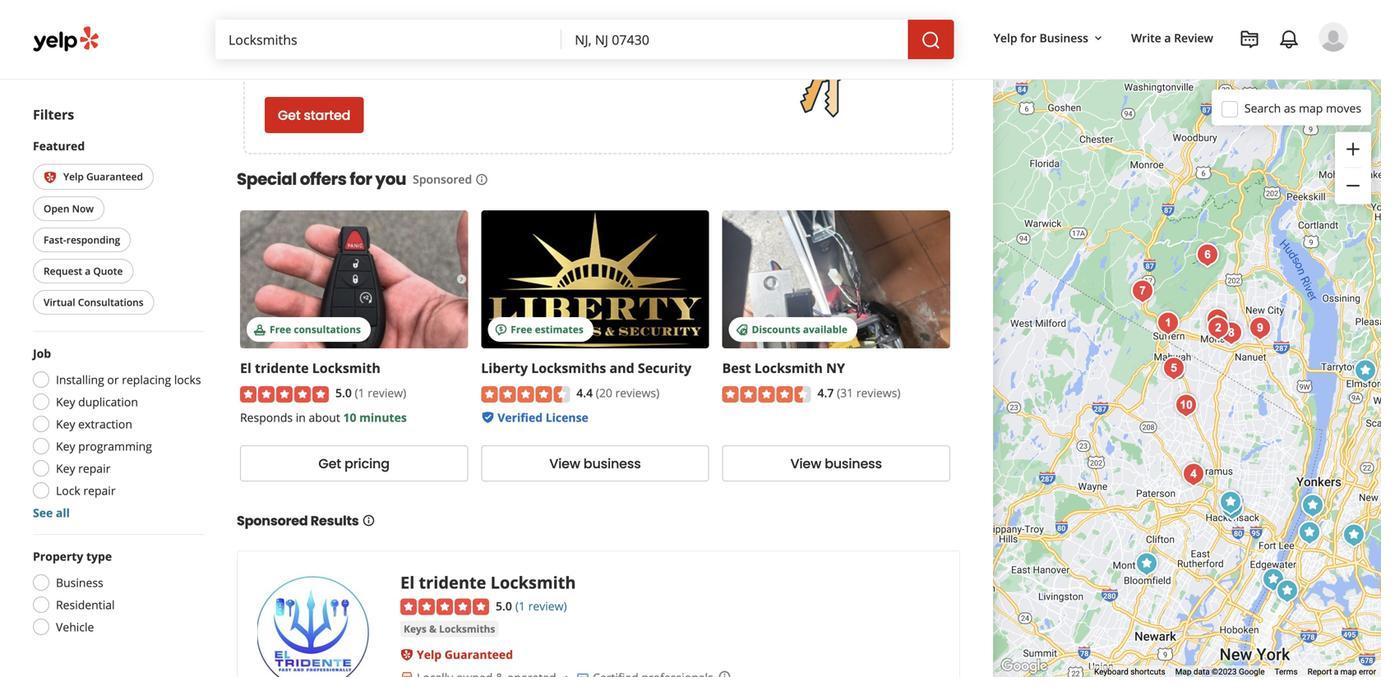 Task type: vqa. For each thing, say whether or not it's contained in the screenshot.
Delivery to the bottom
no



Task type: describe. For each thing, give the bounding box(es) containing it.
sponsored
[[504, 55, 561, 70]]

businesses.
[[564, 55, 626, 70]]

project
[[364, 55, 402, 70]]

view business for 2nd view business link from the right
[[550, 455, 641, 473]]

ny
[[827, 359, 845, 377]]

report a map error link
[[1308, 667, 1377, 677]]

lock repair
[[56, 483, 116, 499]]

your
[[337, 55, 361, 70]]

license
[[546, 410, 589, 426]]

quote
[[93, 264, 123, 278]]

or
[[107, 372, 119, 388]]

map region
[[941, 23, 1382, 678]]

suffern locksmith & alarm image
[[1152, 307, 1185, 340]]

price
[[303, 25, 344, 48]]

free for liberty
[[511, 323, 533, 336]]

free for el
[[270, 323, 291, 336]]

discounts available
[[752, 323, 848, 336]]

1 horizontal spatial and
[[610, 359, 635, 377]]

key for key extraction
[[56, 417, 75, 432]]

get started button
[[265, 97, 364, 133]]

16 chevron down v2 image
[[1092, 32, 1105, 45]]

featured group
[[30, 138, 204, 318]]

liberty locksmiths and security
[[481, 359, 692, 377]]

sponsored for sponsored results
[[237, 512, 308, 530]]

open now
[[44, 202, 94, 215]]

installing
[[56, 372, 104, 388]]

manhattan locksmiths image
[[1257, 564, 1290, 597]]

review
[[1175, 30, 1214, 46]]

type
[[86, 549, 112, 565]]

1 vertical spatial 5 star rating image
[[401, 599, 489, 616]]

tridente for topmost the el tridente locksmith link
[[255, 359, 309, 377]]

zoom in image
[[1344, 139, 1364, 159]]

1 vertical spatial yelp guaranteed
[[417, 647, 513, 663]]

see all button
[[33, 505, 70, 521]]

search
[[1245, 100, 1282, 116]]

16 discount available v2 image
[[736, 323, 749, 337]]

virtual consultations button
[[33, 290, 154, 315]]

0 horizontal spatial (1
[[355, 385, 365, 401]]

none field things to do, nail salons, plumbers
[[215, 20, 562, 59]]

things to do, nail salons, plumbers text field
[[215, 20, 562, 59]]

best locksmith ny
[[723, 359, 845, 377]]

prestige lock & home image
[[1170, 389, 1203, 422]]

consultations
[[294, 323, 361, 336]]

fast-responding button
[[33, 228, 131, 252]]

extraction
[[78, 417, 132, 432]]

key duplication
[[56, 394, 138, 410]]

key extraction
[[56, 417, 132, 432]]

in
[[296, 410, 306, 426]]

murphy's lock & key image
[[1127, 275, 1160, 308]]

address, neighborhood, city, state or zip text field
[[562, 20, 908, 59]]

option group containing property type
[[28, 549, 204, 641]]

installing or replacing locks
[[56, 372, 201, 388]]

estimates inside the free price estimates from local locksmiths tell us about your project and get help from sponsored businesses.
[[348, 25, 430, 48]]

1 view business link from the left
[[481, 446, 709, 482]]

job
[[33, 346, 51, 361]]

business inside option group
[[56, 575, 103, 591]]

map
[[1176, 667, 1192, 677]]

prime car key locksmith image
[[1202, 304, 1234, 337]]

locksmith for topmost the el tridente locksmith link
[[312, 359, 381, 377]]

get for get started
[[278, 106, 301, 125]]

shortcuts
[[1131, 667, 1166, 677]]

offers
[[300, 168, 347, 191]]

5.0 (1 review)
[[336, 385, 407, 401]]

1 vertical spatial from
[[475, 55, 501, 70]]

programming
[[78, 439, 152, 454]]

google image
[[998, 656, 1052, 678]]

locks
[[174, 372, 201, 388]]

special offers for you
[[237, 168, 406, 191]]

local
[[476, 25, 516, 48]]

best
[[723, 359, 751, 377]]

0 horizontal spatial review)
[[368, 385, 407, 401]]

free consultations
[[270, 323, 361, 336]]

see
[[33, 505, 53, 521]]

duplication
[[78, 394, 138, 410]]

1 horizontal spatial el tridente locksmith link
[[401, 572, 576, 594]]

1 business from the left
[[584, 455, 641, 473]]

reviews) for ny
[[857, 385, 901, 401]]

you
[[375, 168, 406, 191]]

help
[[448, 55, 472, 70]]

free inside the free price estimates from local locksmiths tell us about your project and get help from sponsored businesses.
[[265, 25, 300, 48]]

get for get pricing
[[319, 455, 341, 473]]

2 horizontal spatial locksmith
[[755, 359, 823, 377]]

main lock shop image
[[1216, 492, 1249, 525]]

map for moves
[[1299, 100, 1324, 116]]

notifications image
[[1280, 30, 1299, 49]]

about inside the free price estimates from local locksmiths tell us about your project and get help from sponsored businesses.
[[302, 55, 334, 70]]

best locksmith ny link
[[723, 359, 845, 377]]

key for key duplication
[[56, 394, 75, 410]]

apex locksmith & hardware image
[[1350, 355, 1382, 388]]

tridente for the el tridente locksmith link to the right
[[419, 572, 486, 594]]

0 horizontal spatial 5 star rating image
[[240, 386, 329, 403]]

user actions element
[[981, 21, 1372, 122]]

2 view business link from the left
[[723, 446, 951, 482]]

available
[[803, 323, 848, 336]]

free estimates
[[511, 323, 584, 336]]

as
[[1285, 100, 1296, 116]]

projects image
[[1240, 30, 1260, 49]]

yelp inside featured group
[[63, 170, 84, 183]]

get pricing button
[[240, 446, 468, 482]]

discounts available link
[[723, 211, 951, 349]]

and inside the free price estimates from local locksmiths tell us about your project and get help from sponsored businesses.
[[405, 55, 425, 70]]

special
[[237, 168, 297, 191]]

16 free estimates v2 image
[[495, 323, 508, 337]]

get pricing
[[319, 455, 390, 473]]

report
[[1308, 667, 1333, 677]]

2 vertical spatial yelp
[[417, 647, 442, 663]]

vehicle
[[56, 620, 94, 635]]

2 view from the left
[[791, 455, 822, 473]]

lock
[[56, 483, 80, 499]]

rockland locksmith image
[[1216, 317, 1248, 350]]

4.7
[[818, 385, 834, 401]]

fast-
[[44, 233, 66, 247]]

keys & locksmiths
[[404, 623, 495, 636]]

verified license
[[498, 410, 589, 426]]

key locksmiths image
[[1271, 575, 1304, 608]]

0 vertical spatial el tridente locksmith link
[[240, 359, 381, 377]]

responding
[[66, 233, 120, 247]]

16 yelp guaranteed v2 image
[[44, 171, 57, 184]]

keys
[[404, 623, 427, 636]]

now
[[72, 202, 94, 215]]

open now button
[[33, 197, 105, 221]]

a for write
[[1165, 30, 1172, 46]]



Task type: locate. For each thing, give the bounding box(es) containing it.
yelp guaranteed button inside featured group
[[33, 164, 154, 190]]

0 horizontal spatial yelp
[[63, 170, 84, 183]]

business
[[1040, 30, 1089, 46], [56, 575, 103, 591]]

1 vertical spatial map
[[1341, 667, 1357, 677]]

el for the el tridente locksmith link to the right
[[401, 572, 415, 594]]

0 horizontal spatial for
[[350, 168, 372, 191]]

1 horizontal spatial get
[[319, 455, 341, 473]]

3 key from the top
[[56, 439, 75, 454]]

zoom out image
[[1344, 176, 1364, 196]]

0 horizontal spatial get
[[278, 106, 301, 125]]

0 vertical spatial tridente
[[255, 359, 309, 377]]

1 horizontal spatial reviews)
[[857, 385, 901, 401]]

about
[[302, 55, 334, 70], [309, 410, 340, 426]]

(1 inside "link"
[[516, 599, 526, 614]]

0 vertical spatial sponsored
[[413, 171, 472, 187]]

5.0
[[336, 385, 352, 401], [496, 599, 512, 614]]

0 horizontal spatial business
[[584, 455, 641, 473]]

minutes
[[359, 410, 407, 426]]

report a map error
[[1308, 667, 1377, 677]]

0 vertical spatial get
[[278, 106, 301, 125]]

consultations
[[78, 296, 144, 309]]

iconyelpguaranteedbadgesmall image
[[401, 649, 414, 662], [401, 649, 414, 662]]

map left error
[[1341, 667, 1357, 677]]

1 key from the top
[[56, 394, 75, 410]]

get started
[[278, 106, 351, 125]]

el tridente locksmith image
[[1215, 486, 1248, 519]]

security
[[638, 359, 692, 377]]

1 vertical spatial option group
[[28, 549, 204, 641]]

view business link down (31
[[723, 446, 951, 482]]

0 horizontal spatial yelp guaranteed button
[[33, 164, 154, 190]]

yelp guaranteed up now
[[63, 170, 143, 183]]

4.7 star rating image
[[723, 386, 811, 403]]

keyboard shortcuts
[[1095, 667, 1166, 677]]

business down 4.7 (31 reviews)
[[825, 455, 882, 473]]

0 vertical spatial estimates
[[348, 25, 430, 48]]

0 horizontal spatial yelp guaranteed
[[63, 170, 143, 183]]

5 star rating image up in
[[240, 386, 329, 403]]

view business link down license
[[481, 446, 709, 482]]

repair for lock repair
[[83, 483, 116, 499]]

1 horizontal spatial for
[[1021, 30, 1037, 46]]

business left 16 chevron down v2 icon
[[1040, 30, 1089, 46]]

don cleary's lock & glass image
[[1131, 548, 1164, 581]]

keyboard shortcuts button
[[1095, 667, 1166, 678]]

key up lock
[[56, 461, 75, 477]]

repair up lock repair
[[78, 461, 110, 477]]

0 horizontal spatial sponsored
[[237, 512, 308, 530]]

1 horizontal spatial 5 star rating image
[[401, 599, 489, 616]]

error
[[1359, 667, 1377, 677]]

yelp guaranteed down keys & locksmiths link
[[417, 647, 513, 663]]

get
[[278, 106, 301, 125], [319, 455, 341, 473]]

view down license
[[550, 455, 581, 473]]

5.0 up "10"
[[336, 385, 352, 401]]

1 horizontal spatial el
[[401, 572, 415, 594]]

0 horizontal spatial locksmith
[[312, 359, 381, 377]]

key down key duplication
[[56, 417, 75, 432]]

2 key from the top
[[56, 417, 75, 432]]

5.0 for 5.0
[[496, 599, 512, 614]]

free price estimates from local locksmiths image
[[783, 44, 865, 126]]

search as map moves
[[1245, 100, 1362, 116]]

0 vertical spatial repair
[[78, 461, 110, 477]]

1 horizontal spatial sponsored
[[413, 171, 472, 187]]

el for topmost the el tridente locksmith link
[[240, 359, 252, 377]]

for left 16 chevron down v2 icon
[[1021, 30, 1037, 46]]

locksmiths right '&'
[[439, 623, 495, 636]]

sponsored for sponsored
[[413, 171, 472, 187]]

locksmiths up 4.4
[[531, 359, 606, 377]]

10
[[343, 410, 356, 426]]

for left the you
[[350, 168, 372, 191]]

responds
[[240, 410, 293, 426]]

write a review link
[[1125, 23, 1220, 53]]

0 vertical spatial for
[[1021, 30, 1037, 46]]

free estimates link
[[481, 211, 709, 349]]

16 locally owned v2 image
[[401, 672, 414, 678]]

0 vertical spatial from
[[433, 25, 473, 48]]

data
[[1194, 667, 1210, 677]]

1 horizontal spatial yelp
[[417, 647, 442, 663]]

estimates up 'project'
[[348, 25, 430, 48]]

yelp right search image
[[994, 30, 1018, 46]]

0 horizontal spatial view
[[550, 455, 581, 473]]

1 vertical spatial and
[[610, 359, 635, 377]]

moves
[[1327, 100, 1362, 116]]

key repair
[[56, 461, 110, 477]]

1 horizontal spatial map
[[1341, 667, 1357, 677]]

pricing
[[345, 455, 390, 473]]

liberty locksmiths and security image
[[1169, 663, 1202, 678]]

0 vertical spatial el
[[240, 359, 252, 377]]

business down license
[[584, 455, 641, 473]]

residential
[[56, 598, 115, 613]]

reviews) right (20
[[616, 385, 660, 401]]

yelp down '&'
[[417, 647, 442, 663]]

locksmiths inside keys & locksmiths button
[[439, 623, 495, 636]]

1 horizontal spatial locksmith
[[491, 572, 576, 594]]

0 vertical spatial a
[[1165, 30, 1172, 46]]

free price estimates from local locksmiths tell us about your project and get help from sponsored businesses.
[[265, 25, 626, 70]]

None field
[[215, 20, 562, 59], [562, 20, 908, 59]]

business inside button
[[1040, 30, 1089, 46]]

2 vertical spatial locksmiths
[[439, 623, 495, 636]]

4.4
[[577, 385, 593, 401]]

locksmith up the 4.7 star rating image
[[755, 359, 823, 377]]

map for error
[[1341, 667, 1357, 677]]

1 vertical spatial yelp
[[63, 170, 84, 183]]

review) right 5.0 link
[[529, 599, 567, 614]]

for inside button
[[1021, 30, 1037, 46]]

free up tell at top left
[[265, 25, 300, 48]]

2 none field from the left
[[562, 20, 908, 59]]

write a review
[[1132, 30, 1214, 46]]

view
[[550, 455, 581, 473], [791, 455, 822, 473]]

yelp for business
[[994, 30, 1089, 46]]

0 horizontal spatial el
[[240, 359, 252, 377]]

1 horizontal spatial 5.0
[[496, 599, 512, 614]]

1 vertical spatial tridente
[[419, 572, 486, 594]]

0 horizontal spatial view business
[[550, 455, 641, 473]]

1 horizontal spatial el tridente locksmith
[[401, 572, 576, 594]]

el tridente locksmith for topmost the el tridente locksmith link
[[240, 359, 381, 377]]

yelp inside button
[[994, 30, 1018, 46]]

key
[[56, 394, 75, 410], [56, 417, 75, 432], [56, 439, 75, 454], [56, 461, 75, 477]]

virtual
[[44, 296, 75, 309]]

view business down license
[[550, 455, 641, 473]]

option group
[[28, 345, 204, 521], [28, 549, 204, 641]]

fast-responding
[[44, 233, 120, 247]]

el up responds
[[240, 359, 252, 377]]

guaranteed down keys & locksmiths link
[[445, 647, 513, 663]]

yelp right 16 yelp guaranteed v2 image
[[63, 170, 84, 183]]

1 view business from the left
[[550, 455, 641, 473]]

1 vertical spatial 16 info v2 image
[[362, 514, 375, 527]]

(31
[[837, 385, 854, 401]]

property type
[[33, 549, 112, 565]]

0 horizontal spatial map
[[1299, 100, 1324, 116]]

liberty locksmiths and security link
[[481, 359, 692, 377]]

4 key from the top
[[56, 461, 75, 477]]

16 free consultations v2 image
[[253, 323, 266, 337]]

0 horizontal spatial from
[[433, 25, 473, 48]]

map right as in the top right of the page
[[1299, 100, 1324, 116]]

0 horizontal spatial el tridente locksmith link
[[240, 359, 381, 377]]

all
[[56, 505, 70, 521]]

4.4 star rating image
[[481, 386, 570, 403]]

get
[[428, 55, 445, 70]]

filters
[[33, 106, 74, 123]]

zacks automotive image
[[1338, 519, 1371, 552]]

yelp guaranteed inside featured group
[[63, 170, 143, 183]]

None search field
[[215, 20, 955, 59]]

estimates inside "link"
[[535, 323, 584, 336]]

free right 16 free consultations v2 icon
[[270, 323, 291, 336]]

1 horizontal spatial guaranteed
[[445, 647, 513, 663]]

16 info v2 image
[[476, 173, 489, 186], [362, 514, 375, 527]]

terms
[[1275, 667, 1298, 677]]

0 horizontal spatial el tridente locksmith
[[240, 359, 381, 377]]

started
[[304, 106, 351, 125]]

get left started
[[278, 106, 301, 125]]

2 view business from the left
[[791, 455, 882, 473]]

view business for second view business link from left
[[791, 455, 882, 473]]

1 vertical spatial get
[[319, 455, 341, 473]]

verified license button
[[498, 410, 589, 426]]

a inside write a review link
[[1165, 30, 1172, 46]]

0 vertical spatial (1
[[355, 385, 365, 401]]

5 star rating image
[[240, 386, 329, 403], [401, 599, 489, 616]]

0 vertical spatial and
[[405, 55, 425, 70]]

tridente up keys & locksmiths
[[419, 572, 486, 594]]

1 reviews) from the left
[[616, 385, 660, 401]]

driscoll's lock & key image
[[1244, 312, 1277, 345]]

0 vertical spatial about
[[302, 55, 334, 70]]

1 vertical spatial review)
[[529, 599, 567, 614]]

el tridente locksmith for the el tridente locksmith link to the right
[[401, 572, 576, 594]]

locksmith for the el tridente locksmith link to the right
[[491, 572, 576, 594]]

review) inside "link"
[[529, 599, 567, 614]]

and left get at left
[[405, 55, 425, 70]]

google
[[1239, 667, 1265, 677]]

1 vertical spatial sponsored
[[237, 512, 308, 530]]

4.7 (31 reviews)
[[818, 385, 901, 401]]

group
[[1336, 132, 1372, 204]]

1 vertical spatial estimates
[[535, 323, 584, 336]]

review) up minutes
[[368, 385, 407, 401]]

0 horizontal spatial a
[[85, 264, 91, 278]]

1 vertical spatial for
[[350, 168, 372, 191]]

responds in about 10 minutes
[[240, 410, 407, 426]]

1 none field from the left
[[215, 20, 562, 59]]

sponsored left 'results'
[[237, 512, 308, 530]]

ramapo locksmith image
[[1202, 312, 1235, 345]]

key down installing
[[56, 394, 75, 410]]

(20
[[596, 385, 613, 401]]

none field address, neighborhood, city, state or zip
[[562, 20, 908, 59]]

1 view from the left
[[550, 455, 581, 473]]

0 vertical spatial guaranteed
[[86, 170, 143, 183]]

key for key repair
[[56, 461, 75, 477]]

yelp guaranteed button down keys & locksmiths link
[[417, 647, 513, 663]]

1 option group from the top
[[28, 345, 204, 521]]

tridente
[[255, 359, 309, 377], [419, 572, 486, 594]]

accurate locksmith image
[[1158, 352, 1191, 385]]

new generation hardware image
[[1294, 517, 1327, 550]]

a left quote
[[85, 264, 91, 278]]

locksmiths up businesses. at the left top of the page
[[519, 25, 612, 48]]

1 vertical spatial locksmiths
[[531, 359, 606, 377]]

2 business from the left
[[825, 455, 882, 473]]

2 option group from the top
[[28, 549, 204, 641]]

1 horizontal spatial 16 info v2 image
[[476, 173, 489, 186]]

yelp for business button
[[987, 23, 1112, 53]]

(1 up "10"
[[355, 385, 365, 401]]

16 certified professionals v2 image
[[577, 672, 590, 678]]

keys & locksmiths button
[[401, 621, 499, 638]]

gary o. image
[[1319, 22, 1349, 52]]

guaranteed up now
[[86, 170, 143, 183]]

best locksmith ny image
[[1297, 490, 1330, 523]]

guaranteed inside featured group
[[86, 170, 143, 183]]

reviews) for and
[[616, 385, 660, 401]]

0 horizontal spatial view business link
[[481, 446, 709, 482]]

get inside button
[[319, 455, 341, 473]]

el tridente locksmith link up 5.0 link
[[401, 572, 576, 594]]

all hours lock, safe & alarm image
[[1192, 239, 1225, 272]]

0 vertical spatial 16 info v2 image
[[476, 173, 489, 186]]

a for report
[[1335, 667, 1339, 677]]

about right in
[[309, 410, 340, 426]]

el up keys
[[401, 572, 415, 594]]

and up 4.4 (20 reviews)
[[610, 359, 635, 377]]

a inside request a quote button
[[85, 264, 91, 278]]

a for request
[[85, 264, 91, 278]]

locksmith
[[312, 359, 381, 377], [755, 359, 823, 377], [491, 572, 576, 594]]

free inside "link"
[[511, 323, 533, 336]]

free consultations link
[[240, 211, 468, 349]]

locksmiths inside the free price estimates from local locksmiths tell us about your project and get help from sponsored businesses.
[[519, 25, 612, 48]]

key programming
[[56, 439, 152, 454]]

0 vertical spatial el tridente locksmith
[[240, 359, 381, 377]]

results
[[311, 512, 359, 530]]

2 horizontal spatial a
[[1335, 667, 1339, 677]]

el tridente locksmith up 5.0 link
[[401, 572, 576, 594]]

(1 review)
[[516, 599, 567, 614]]

search image
[[922, 30, 941, 50]]

1 horizontal spatial business
[[825, 455, 882, 473]]

5.0 left (1 review)
[[496, 599, 512, 614]]

0 horizontal spatial estimates
[[348, 25, 430, 48]]

1 horizontal spatial (1
[[516, 599, 526, 614]]

0 vertical spatial 5.0
[[336, 385, 352, 401]]

1 horizontal spatial business
[[1040, 30, 1089, 46]]

0 vertical spatial 5 star rating image
[[240, 386, 329, 403]]

sponsored
[[413, 171, 472, 187], [237, 512, 308, 530]]

(1 right 5.0 link
[[516, 599, 526, 614]]

repair down key repair
[[83, 483, 116, 499]]

el tridente locksmith link down "free consultations"
[[240, 359, 381, 377]]

1 vertical spatial about
[[309, 410, 340, 426]]

a right write
[[1165, 30, 1172, 46]]

a right report
[[1335, 667, 1339, 677]]

5 star rating image up keys & locksmiths
[[401, 599, 489, 616]]

locksmith up (1 review) "link"
[[491, 572, 576, 594]]

16 verified v2 image
[[481, 411, 495, 425]]

review)
[[368, 385, 407, 401], [529, 599, 567, 614]]

el tridente locksmith down "free consultations"
[[240, 359, 381, 377]]

1 horizontal spatial a
[[1165, 30, 1172, 46]]

0 vertical spatial yelp
[[994, 30, 1018, 46]]

get left pricing on the bottom of the page
[[319, 455, 341, 473]]

free right 16 free estimates v2 icon
[[511, 323, 533, 336]]

for
[[1021, 30, 1037, 46], [350, 168, 372, 191]]

get inside button
[[278, 106, 301, 125]]

terms link
[[1275, 667, 1298, 677]]

5.0 link
[[496, 597, 512, 615]]

2 vertical spatial a
[[1335, 667, 1339, 677]]

1 vertical spatial guaranteed
[[445, 647, 513, 663]]

map data ©2023 google
[[1176, 667, 1265, 677]]

view business down (31
[[791, 455, 882, 473]]

1 vertical spatial el tridente locksmith link
[[401, 572, 576, 594]]

keys & locksmiths link
[[401, 621, 499, 638]]

locksmiths
[[519, 25, 612, 48], [531, 359, 606, 377], [439, 623, 495, 636]]

request a quote button
[[33, 259, 134, 284]]

yelp guaranteed button up now
[[33, 164, 154, 190]]

sponsored right the you
[[413, 171, 472, 187]]

0 vertical spatial map
[[1299, 100, 1324, 116]]

write
[[1132, 30, 1162, 46]]

locksmith up 5.0 (1 review)
[[312, 359, 381, 377]]

all bergen locksmiths image
[[1178, 459, 1211, 491]]

1 horizontal spatial yelp guaranteed
[[417, 647, 513, 663]]

1 vertical spatial (1
[[516, 599, 526, 614]]

(1
[[355, 385, 365, 401], [516, 599, 526, 614]]

keyboard
[[1095, 667, 1129, 677]]

1 horizontal spatial estimates
[[535, 323, 584, 336]]

request a quote
[[44, 264, 123, 278]]

replacing
[[122, 372, 171, 388]]

&
[[429, 623, 437, 636]]

repair for key repair
[[78, 461, 110, 477]]

key up key repair
[[56, 439, 75, 454]]

view down 4.7
[[791, 455, 822, 473]]

0 horizontal spatial 16 info v2 image
[[362, 514, 375, 527]]

us
[[286, 55, 299, 70]]

5.0 for 5.0 (1 review)
[[336, 385, 352, 401]]

el tridente locksmith
[[240, 359, 381, 377], [401, 572, 576, 594]]

key for key programming
[[56, 439, 75, 454]]

0 vertical spatial yelp guaranteed
[[63, 170, 143, 183]]

free
[[265, 25, 300, 48], [270, 323, 291, 336], [511, 323, 533, 336]]

info icon image
[[719, 671, 732, 678], [719, 671, 732, 678]]

sponsored results
[[237, 512, 359, 530]]

reviews) right (31
[[857, 385, 901, 401]]

about right us
[[302, 55, 334, 70]]

1 vertical spatial 5.0
[[496, 599, 512, 614]]

from up help
[[433, 25, 473, 48]]

verified
[[498, 410, 543, 426]]

business up "residential"
[[56, 575, 103, 591]]

1 vertical spatial business
[[56, 575, 103, 591]]

option group containing job
[[28, 345, 204, 521]]

0 vertical spatial review)
[[368, 385, 407, 401]]

2 reviews) from the left
[[857, 385, 901, 401]]

1 horizontal spatial view business link
[[723, 446, 951, 482]]

0 horizontal spatial guaranteed
[[86, 170, 143, 183]]

tell
[[265, 55, 283, 70]]

1 horizontal spatial yelp guaranteed button
[[417, 647, 513, 663]]

1 vertical spatial el
[[401, 572, 415, 594]]

estimates up liberty locksmiths and security link
[[535, 323, 584, 336]]

from down local
[[475, 55, 501, 70]]

©2023
[[1212, 667, 1237, 677]]

0 horizontal spatial tridente
[[255, 359, 309, 377]]

tridente down 16 free consultations v2 icon
[[255, 359, 309, 377]]

(1 review) link
[[516, 597, 567, 615]]

1 horizontal spatial view
[[791, 455, 822, 473]]

el
[[240, 359, 252, 377], [401, 572, 415, 594]]

1 horizontal spatial view business
[[791, 455, 882, 473]]

1 horizontal spatial tridente
[[419, 572, 486, 594]]

1 horizontal spatial from
[[475, 55, 501, 70]]

1 vertical spatial yelp guaranteed button
[[417, 647, 513, 663]]

open
[[44, 202, 69, 215]]



